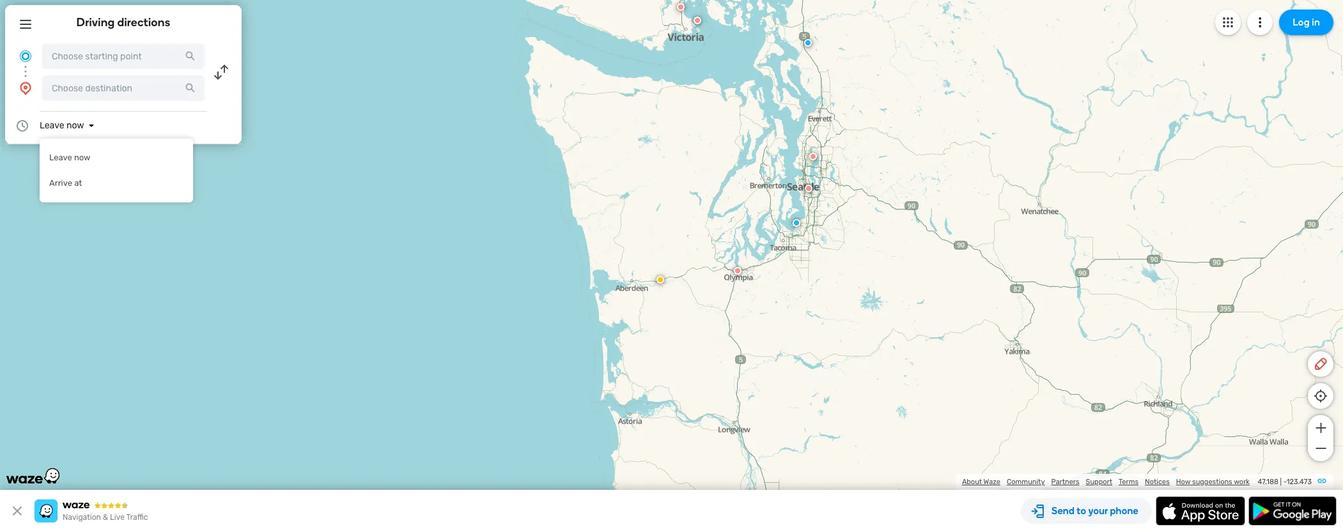 Task type: locate. For each thing, give the bounding box(es) containing it.
road closed image
[[677, 3, 685, 11], [694, 17, 701, 24], [809, 153, 817, 160], [805, 185, 813, 192]]

1 vertical spatial leave
[[49, 153, 72, 162]]

leave inside option
[[49, 153, 72, 162]]

arrive
[[49, 178, 72, 188]]

driving directions
[[76, 15, 170, 29]]

123.473
[[1287, 478, 1312, 487]]

police image
[[804, 39, 812, 47], [793, 219, 801, 227]]

0 vertical spatial leave
[[40, 120, 64, 131]]

0 horizontal spatial police image
[[793, 219, 801, 227]]

x image
[[10, 504, 25, 519]]

arrive at option
[[40, 171, 193, 196]]

location image
[[18, 81, 33, 96]]

1 vertical spatial leave now
[[49, 153, 90, 162]]

leave now up arrive at
[[49, 153, 90, 162]]

now up at
[[74, 153, 90, 162]]

leave up "arrive"
[[49, 153, 72, 162]]

suggestions
[[1193, 478, 1233, 487]]

leave now
[[40, 120, 84, 131], [49, 153, 90, 162]]

pencil image
[[1313, 357, 1329, 372]]

leave right clock 'icon'
[[40, 120, 64, 131]]

about
[[962, 478, 982, 487]]

driving
[[76, 15, 115, 29]]

hazard image
[[657, 276, 664, 284]]

now
[[66, 120, 84, 131], [74, 153, 90, 162]]

leave
[[40, 120, 64, 131], [49, 153, 72, 162]]

partners link
[[1051, 478, 1080, 487]]

live
[[110, 513, 125, 522]]

partners
[[1051, 478, 1080, 487]]

notices link
[[1145, 478, 1170, 487]]

leave now right clock 'icon'
[[40, 120, 84, 131]]

terms
[[1119, 478, 1139, 487]]

clock image
[[15, 118, 30, 134]]

1 horizontal spatial police image
[[804, 39, 812, 47]]

Choose destination text field
[[42, 75, 205, 101]]

leave now inside option
[[49, 153, 90, 162]]

1 vertical spatial now
[[74, 153, 90, 162]]

now up leave now option
[[66, 120, 84, 131]]

community link
[[1007, 478, 1045, 487]]



Task type: vqa. For each thing, say whether or not it's contained in the screenshot.
LOCATION icon
yes



Task type: describe. For each thing, give the bounding box(es) containing it.
47.188
[[1258, 478, 1279, 487]]

zoom in image
[[1313, 421, 1329, 436]]

about waze community partners support terms notices how suggestions work
[[962, 478, 1250, 487]]

navigation & live traffic
[[63, 513, 148, 522]]

47.188 | -123.473
[[1258, 478, 1312, 487]]

now inside option
[[74, 153, 90, 162]]

road closed image
[[734, 267, 742, 275]]

support
[[1086, 478, 1113, 487]]

arrive at
[[49, 178, 82, 188]]

leave now option
[[40, 145, 193, 171]]

waze
[[984, 478, 1001, 487]]

community
[[1007, 478, 1045, 487]]

zoom out image
[[1313, 441, 1329, 457]]

1 vertical spatial police image
[[793, 219, 801, 227]]

directions
[[117, 15, 170, 29]]

|
[[1280, 478, 1282, 487]]

0 vertical spatial now
[[66, 120, 84, 131]]

&
[[103, 513, 108, 522]]

link image
[[1317, 476, 1327, 487]]

notices
[[1145, 478, 1170, 487]]

0 vertical spatial leave now
[[40, 120, 84, 131]]

at
[[74, 178, 82, 188]]

work
[[1234, 478, 1250, 487]]

navigation
[[63, 513, 101, 522]]

about waze link
[[962, 478, 1001, 487]]

support link
[[1086, 478, 1113, 487]]

0 vertical spatial police image
[[804, 39, 812, 47]]

traffic
[[126, 513, 148, 522]]

-
[[1284, 478, 1287, 487]]

how suggestions work link
[[1176, 478, 1250, 487]]

current location image
[[18, 49, 33, 64]]

Choose starting point text field
[[42, 43, 205, 69]]

terms link
[[1119, 478, 1139, 487]]

how
[[1176, 478, 1191, 487]]



